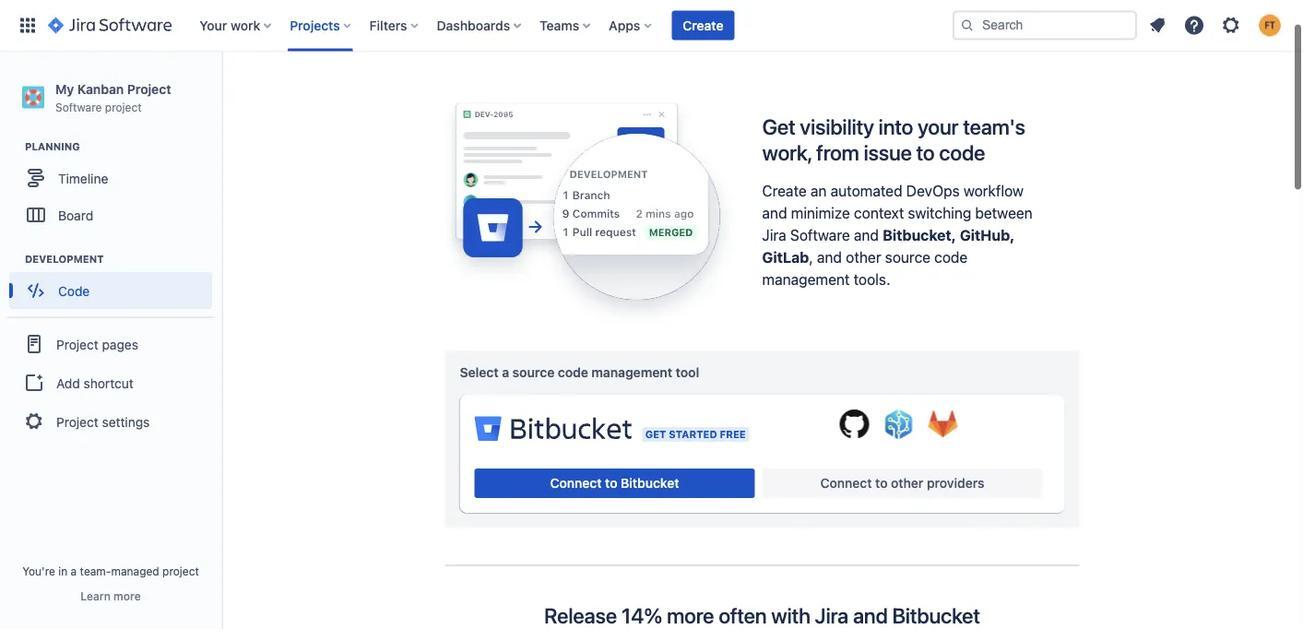 Task type: describe. For each thing, give the bounding box(es) containing it.
code inside development group
[[58, 283, 90, 298]]

management inside , and other source code management tools.
[[763, 271, 850, 288]]

release 14% more often with jira and bitbucket
[[545, 604, 981, 628]]

0 horizontal spatial a
[[71, 565, 77, 578]]

your
[[918, 114, 959, 139]]

add
[[56, 375, 80, 391]]

teams
[[540, 18, 580, 33]]

help image
[[1184, 14, 1206, 36]]

context
[[855, 204, 905, 222]]

often
[[719, 604, 767, 628]]

to for connect to other providers
[[876, 476, 888, 491]]

select
[[460, 365, 499, 380]]

you're in a team-managed project
[[22, 565, 199, 578]]

search image
[[961, 18, 975, 33]]

apps
[[609, 18, 641, 33]]

add shortcut
[[56, 375, 134, 391]]

kanban
[[77, 81, 124, 96]]

banner containing your work
[[0, 0, 1304, 52]]

providers
[[927, 476, 985, 491]]

bitbucket inside button
[[621, 476, 680, 491]]

projects button
[[284, 11, 359, 40]]

project settings
[[56, 414, 150, 429]]

workflow
[[964, 182, 1024, 200]]

source inside , and other source code management tools.
[[886, 249, 931, 266]]

your work
[[200, 18, 260, 33]]

planning
[[25, 141, 80, 153]]

your
[[200, 18, 227, 33]]

get started free
[[646, 429, 746, 441]]

other for to
[[892, 476, 924, 491]]

1 horizontal spatial a
[[502, 365, 510, 380]]

board
[[58, 207, 93, 223]]

and up gitlab on the top of page
[[763, 204, 788, 222]]

issue
[[864, 140, 912, 165]]

board link
[[9, 197, 212, 234]]

project inside my kanban project software project
[[105, 100, 142, 113]]

give feedback button
[[1102, 11, 1237, 41]]

code inside get visibility into your team's work, from issue to code
[[940, 140, 986, 165]]

connect to bitbucket
[[551, 476, 680, 491]]

managed
[[111, 565, 159, 578]]

pages
[[102, 337, 138, 352]]

shortcut
[[84, 375, 134, 391]]

to for connect to bitbucket
[[605, 476, 618, 491]]

more inside button
[[114, 590, 141, 603]]

primary element
[[11, 0, 953, 51]]

development image
[[3, 248, 25, 271]]

software inside "create an automated devops workflow and minimize context switching between jira software and"
[[791, 226, 850, 244]]

connect for connect to other providers
[[821, 476, 872, 491]]

project for project settings
[[56, 414, 99, 429]]

connect to bitbucket button
[[475, 469, 755, 498]]

project pages link
[[7, 324, 214, 365]]

feedback
[[1170, 18, 1226, 33]]

between
[[976, 204, 1033, 222]]

and inside , and other source code management tools.
[[818, 249, 843, 266]]

create an automated devops workflow and minimize context switching between jira software and
[[763, 182, 1033, 244]]

, and other source code management tools.
[[763, 249, 968, 288]]

in
[[58, 565, 68, 578]]

development group
[[9, 252, 221, 315]]

1 vertical spatial project
[[162, 565, 199, 578]]

and right with
[[854, 604, 888, 628]]

projects
[[290, 18, 340, 33]]

add shortcut button
[[7, 365, 214, 402]]

started
[[669, 429, 718, 441]]

with
[[772, 604, 811, 628]]

create for create
[[683, 18, 724, 33]]

2 vertical spatial code
[[558, 365, 589, 380]]

my
[[55, 81, 74, 96]]

create for create an automated devops workflow and minimize context switching between jira software and
[[763, 182, 807, 200]]

1 vertical spatial more
[[667, 604, 715, 628]]

filters button
[[364, 11, 426, 40]]

dashboards button
[[431, 11, 529, 40]]

learn
[[81, 590, 111, 603]]

your profile and settings image
[[1260, 14, 1282, 36]]

Search field
[[953, 11, 1138, 40]]

and down context
[[854, 226, 879, 244]]

tool
[[676, 365, 700, 380]]

apps button
[[604, 11, 659, 40]]

github,
[[960, 226, 1015, 244]]

timeline link
[[9, 160, 212, 197]]

teams button
[[534, 11, 598, 40]]

connect for connect to bitbucket
[[551, 476, 602, 491]]



Task type: locate. For each thing, give the bounding box(es) containing it.
0 vertical spatial code
[[940, 140, 986, 165]]

get
[[763, 114, 796, 139], [646, 429, 667, 441]]

settings image
[[1221, 14, 1243, 36]]

1 vertical spatial management
[[592, 365, 673, 380]]

0 vertical spatial get
[[763, 114, 796, 139]]

1 horizontal spatial more
[[667, 604, 715, 628]]

team-
[[80, 565, 111, 578]]

get left started
[[646, 429, 667, 441]]

0 horizontal spatial other
[[846, 249, 882, 266]]

other inside , and other source code management tools.
[[846, 249, 882, 266]]

switching
[[908, 204, 972, 222]]

0 horizontal spatial project
[[105, 100, 142, 113]]

other inside button
[[892, 476, 924, 491]]

release
[[545, 604, 617, 628]]

timeline
[[58, 171, 108, 186]]

1 vertical spatial software
[[791, 226, 850, 244]]

create
[[683, 18, 724, 33], [763, 182, 807, 200]]

my kanban project software project
[[55, 81, 171, 113]]

work,
[[763, 140, 812, 165]]

create button
[[672, 11, 735, 40]]

source
[[886, 249, 931, 266], [513, 365, 555, 380]]

0 horizontal spatial to
[[605, 476, 618, 491]]

0 vertical spatial a
[[502, 365, 510, 380]]

appswitcher icon image
[[17, 14, 39, 36]]

1 horizontal spatial connect
[[821, 476, 872, 491]]

0 vertical spatial bitbucket
[[621, 476, 680, 491]]

team's
[[964, 114, 1026, 139]]

1 vertical spatial a
[[71, 565, 77, 578]]

management left tool
[[592, 365, 673, 380]]

work
[[231, 18, 260, 33]]

0 vertical spatial management
[[763, 271, 850, 288]]

create left an
[[763, 182, 807, 200]]

0 vertical spatial jira
[[763, 226, 787, 244]]

more down managed
[[114, 590, 141, 603]]

1 horizontal spatial code
[[258, 13, 310, 39]]

1 vertical spatial jira
[[815, 604, 849, 628]]

into
[[879, 114, 914, 139]]

1 horizontal spatial to
[[876, 476, 888, 491]]

connect to other providers
[[821, 476, 985, 491]]

project down kanban
[[105, 100, 142, 113]]

get for get started free
[[646, 429, 667, 441]]

project down add
[[56, 414, 99, 429]]

gitlab
[[763, 249, 810, 266]]

1 horizontal spatial source
[[886, 249, 931, 266]]

free
[[720, 429, 746, 441]]

software down my
[[55, 100, 102, 113]]

bitbucket image
[[475, 410, 633, 447], [475, 410, 633, 447]]

0 vertical spatial source
[[886, 249, 931, 266]]

1 vertical spatial other
[[892, 476, 924, 491]]

0 horizontal spatial code
[[58, 283, 90, 298]]

jira software image
[[48, 14, 172, 36], [48, 14, 172, 36]]

from
[[817, 140, 860, 165]]

give
[[1139, 18, 1166, 33]]

project right kanban
[[127, 81, 171, 96]]

learn more button
[[81, 589, 141, 604]]

code inside , and other source code management tools.
[[935, 249, 968, 266]]

create inside create button
[[683, 18, 724, 33]]

14%
[[622, 604, 663, 628]]

0 vertical spatial project
[[105, 100, 142, 113]]

you're
[[22, 565, 55, 578]]

project right managed
[[162, 565, 199, 578]]

project
[[105, 100, 142, 113], [162, 565, 199, 578]]

1 horizontal spatial jira
[[815, 604, 849, 628]]

source down bitbucket,
[[886, 249, 931, 266]]

0 horizontal spatial source
[[513, 365, 555, 380]]

code
[[258, 13, 310, 39], [58, 283, 90, 298]]

other
[[846, 249, 882, 266], [892, 476, 924, 491]]

select a source code management tool
[[460, 365, 700, 380]]

group
[[7, 317, 214, 448]]

1 horizontal spatial project
[[162, 565, 199, 578]]

jira inside "create an automated devops workflow and minimize context switching between jira software and"
[[763, 226, 787, 244]]

banner
[[0, 0, 1304, 52]]

project pages
[[56, 337, 138, 352]]

visibility
[[800, 114, 875, 139]]

source right select
[[513, 365, 555, 380]]

0 horizontal spatial create
[[683, 18, 724, 33]]

notifications image
[[1147, 14, 1169, 36]]

bitbucket, github, gitlab
[[763, 226, 1015, 266]]

0 horizontal spatial more
[[114, 590, 141, 603]]

1 vertical spatial code
[[58, 283, 90, 298]]

2 connect from the left
[[821, 476, 872, 491]]

2 horizontal spatial to
[[917, 140, 935, 165]]

a
[[502, 365, 510, 380], [71, 565, 77, 578]]

to
[[917, 140, 935, 165], [605, 476, 618, 491], [876, 476, 888, 491]]

other for and
[[846, 249, 882, 266]]

get for get visibility into your team's work, from issue to code
[[763, 114, 796, 139]]

jira right with
[[815, 604, 849, 628]]

0 horizontal spatial software
[[55, 100, 102, 113]]

give feedback
[[1139, 18, 1226, 33]]

0 vertical spatial create
[[683, 18, 724, 33]]

software inside my kanban project software project
[[55, 100, 102, 113]]

0 vertical spatial project
[[127, 81, 171, 96]]

0 horizontal spatial management
[[592, 365, 673, 380]]

settings
[[102, 414, 150, 429]]

0 vertical spatial code
[[258, 13, 310, 39]]

1 connect from the left
[[551, 476, 602, 491]]

automated
[[831, 182, 903, 200]]

2 vertical spatial project
[[56, 414, 99, 429]]

1 horizontal spatial create
[[763, 182, 807, 200]]

code
[[940, 140, 986, 165], [935, 249, 968, 266], [558, 365, 589, 380]]

1 vertical spatial project
[[56, 337, 99, 352]]

jira
[[763, 226, 787, 244], [815, 604, 849, 628]]

create right apps popup button
[[683, 18, 724, 33]]

minimize
[[792, 204, 851, 222]]

a right in
[[71, 565, 77, 578]]

learn more
[[81, 590, 141, 603]]

and right ,
[[818, 249, 843, 266]]

more
[[114, 590, 141, 603], [667, 604, 715, 628]]

project up add
[[56, 337, 99, 352]]

software down minimize
[[791, 226, 850, 244]]

1 vertical spatial create
[[763, 182, 807, 200]]

1 horizontal spatial management
[[763, 271, 850, 288]]

1 horizontal spatial software
[[791, 226, 850, 244]]

and
[[763, 204, 788, 222], [854, 226, 879, 244], [818, 249, 843, 266], [854, 604, 888, 628]]

0 horizontal spatial jira
[[763, 226, 787, 244]]

code link
[[9, 272, 212, 309]]

software
[[55, 100, 102, 113], [791, 226, 850, 244]]

devops
[[907, 182, 960, 200]]

0 vertical spatial software
[[55, 100, 102, 113]]

connect to other providers button
[[763, 469, 1043, 498]]

planning image
[[3, 136, 25, 158]]

0 vertical spatial other
[[846, 249, 882, 266]]

1 horizontal spatial bitbucket
[[893, 604, 981, 628]]

sidebar navigation image
[[201, 74, 242, 111]]

create inside "create an automated devops workflow and minimize context switching between jira software and"
[[763, 182, 807, 200]]

project settings link
[[7, 402, 214, 442]]

0 vertical spatial more
[[114, 590, 141, 603]]

more right 14%
[[667, 604, 715, 628]]

0 horizontal spatial connect
[[551, 476, 602, 491]]

tools.
[[854, 271, 891, 288]]

1 vertical spatial source
[[513, 365, 555, 380]]

get inside get visibility into your team's work, from issue to code
[[763, 114, 796, 139]]

get up work,
[[763, 114, 796, 139]]

,
[[810, 249, 814, 266]]

1 horizontal spatial get
[[763, 114, 796, 139]]

0 horizontal spatial bitbucket
[[621, 476, 680, 491]]

planning group
[[9, 140, 221, 239]]

management
[[763, 271, 850, 288], [592, 365, 673, 380]]

1 horizontal spatial other
[[892, 476, 924, 491]]

filters
[[370, 18, 407, 33]]

bitbucket,
[[883, 226, 957, 244]]

other up 'tools.'
[[846, 249, 882, 266]]

project inside my kanban project software project
[[127, 81, 171, 96]]

other left providers
[[892, 476, 924, 491]]

1 vertical spatial get
[[646, 429, 667, 441]]

development
[[25, 253, 104, 265]]

jira up gitlab on the top of page
[[763, 226, 787, 244]]

dashboards
[[437, 18, 510, 33]]

1 vertical spatial bitbucket
[[893, 604, 981, 628]]

to inside get visibility into your team's work, from issue to code
[[917, 140, 935, 165]]

group containing project pages
[[7, 317, 214, 448]]

management down ,
[[763, 271, 850, 288]]

bitbucket
[[621, 476, 680, 491], [893, 604, 981, 628]]

project for project pages
[[56, 337, 99, 352]]

an
[[811, 182, 827, 200]]

a right select
[[502, 365, 510, 380]]

1 vertical spatial code
[[935, 249, 968, 266]]

connect
[[551, 476, 602, 491], [821, 476, 872, 491]]

your work button
[[194, 11, 279, 40]]

get visibility into your team's work, from issue to code
[[763, 114, 1026, 165]]

0 horizontal spatial get
[[646, 429, 667, 441]]



Task type: vqa. For each thing, say whether or not it's contained in the screenshot.
the left More information icon
no



